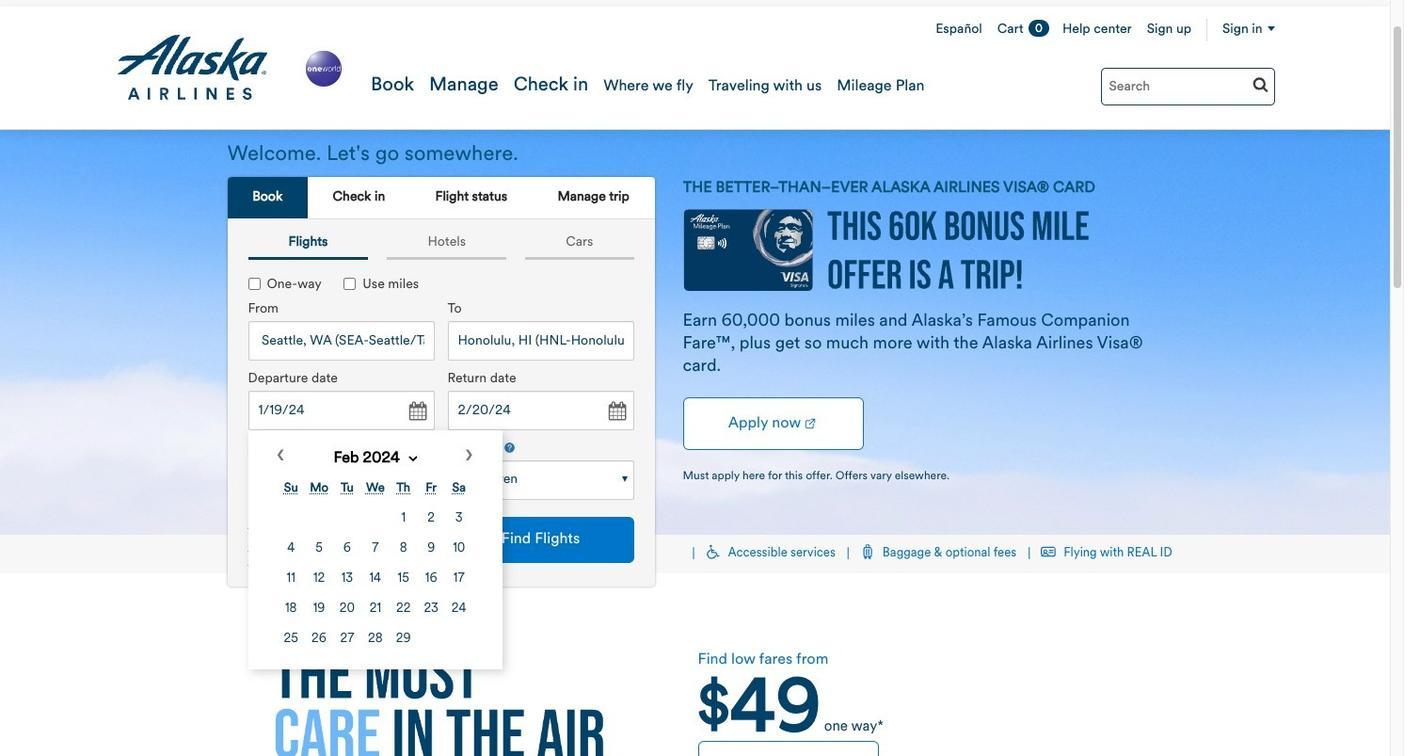 Task type: vqa. For each thing, say whether or not it's contained in the screenshot.
Alaska Airlines Credit Card. image
yes



Task type: describe. For each thing, give the bounding box(es) containing it.
1 vertical spatial tab list
[[239, 229, 644, 260]]

2 row from the top
[[278, 535, 472, 563]]

3 row from the top
[[278, 565, 472, 594]]

1 open datepicker image from the left
[[403, 399, 430, 425]]

alaska airlines credit card. image
[[683, 209, 813, 302]]

Search text field
[[1101, 68, 1275, 105]]

alaska airlines logo image
[[115, 35, 269, 101]]

2 open datepicker image from the left
[[603, 399, 629, 425]]

oneworld logo image
[[302, 47, 346, 90]]



Task type: locate. For each thing, give the bounding box(es) containing it.
0 vertical spatial tab list
[[227, 177, 655, 220]]

tab list
[[227, 177, 655, 220], [239, 229, 644, 260]]

this 60k bonus mile offer is a trip. image
[[827, 210, 1089, 289]]

form
[[234, 256, 641, 670]]

None checkbox
[[248, 278, 260, 290], [344, 278, 356, 290], [248, 278, 260, 290], [344, 278, 356, 290]]

search button image
[[1253, 76, 1269, 92]]

1 horizontal spatial open datepicker image
[[603, 399, 629, 425]]

cell
[[391, 505, 417, 533], [419, 505, 444, 533], [446, 505, 472, 533], [278, 535, 304, 563], [306, 535, 333, 563], [334, 535, 360, 563], [362, 535, 389, 563], [391, 535, 417, 563], [419, 535, 444, 563], [446, 535, 472, 563], [278, 565, 304, 594], [306, 565, 333, 594], [334, 565, 360, 594], [362, 565, 389, 594], [391, 565, 417, 594], [419, 565, 444, 594], [446, 565, 472, 594], [278, 595, 304, 624], [306, 595, 333, 624], [334, 595, 360, 624], [362, 595, 389, 624], [391, 595, 417, 624], [419, 595, 444, 624], [446, 595, 472, 624], [278, 626, 304, 654], [306, 626, 333, 654], [334, 626, 360, 654], [362, 626, 389, 654], [391, 626, 417, 654]]

None text field
[[448, 321, 634, 361], [248, 391, 435, 431], [448, 321, 634, 361], [248, 391, 435, 431]]

grid
[[276, 473, 474, 656]]

row
[[278, 505, 472, 533], [278, 535, 472, 563], [278, 565, 472, 594], [278, 595, 472, 624], [278, 626, 472, 654]]

4 row from the top
[[278, 595, 472, 624]]

1 row from the top
[[278, 505, 472, 533]]

open datepicker image
[[403, 399, 430, 425], [603, 399, 629, 425]]

None text field
[[248, 321, 435, 361], [448, 391, 634, 431], [248, 321, 435, 361], [448, 391, 634, 431]]

5 row from the top
[[278, 626, 472, 654]]

the most care in the air starts here. element
[[227, 649, 651, 756]]

this 60k bonus mile offer is a trip. element
[[0, 130, 1391, 535]]

0 horizontal spatial open datepicker image
[[403, 399, 430, 425]]



